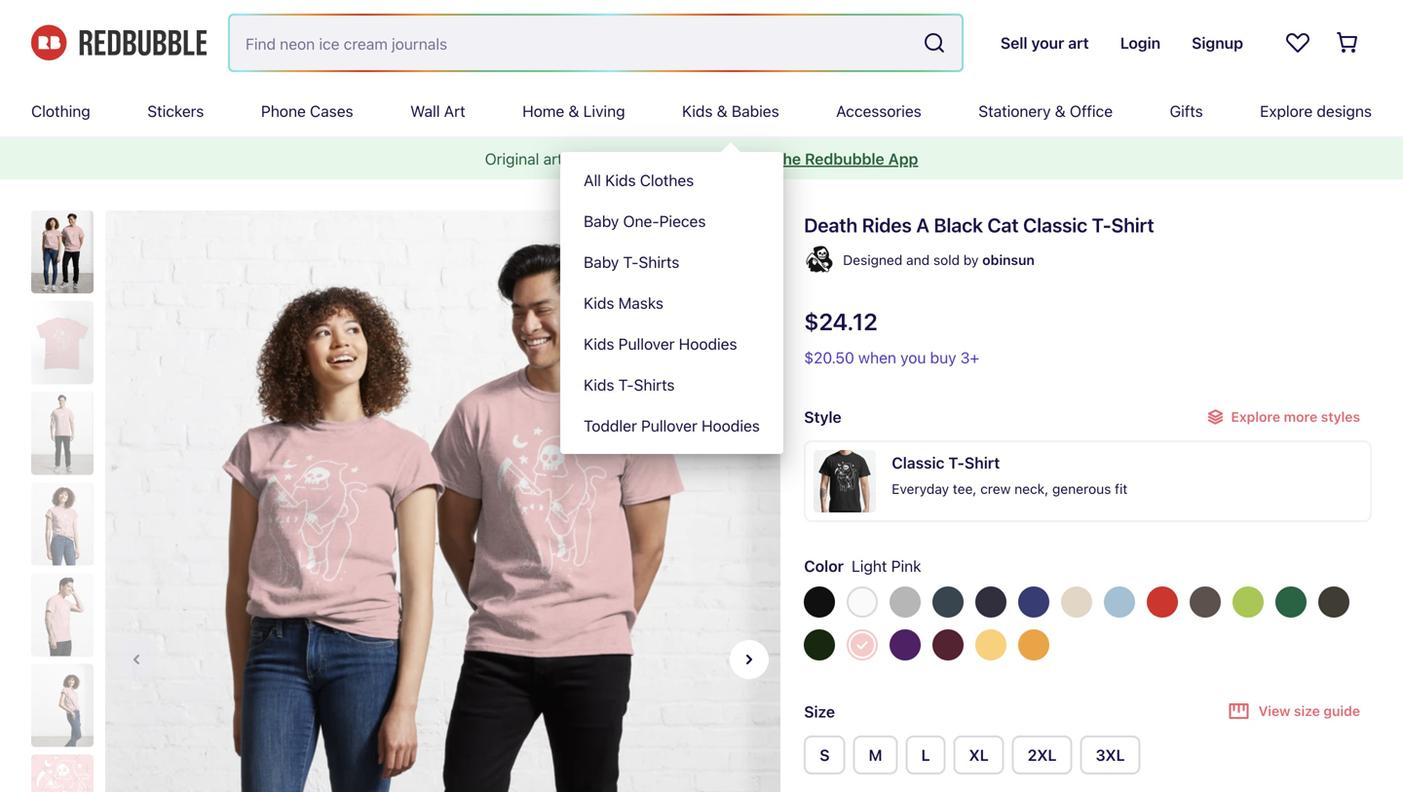 Task type: vqa. For each thing, say whether or not it's contained in the screenshot.
Carbon Neutrality 'image'
no



Task type: locate. For each thing, give the bounding box(es) containing it.
baby
[[584, 212, 619, 231], [584, 253, 619, 271]]

1 vertical spatial shirts
[[634, 376, 675, 394]]

blue, color element
[[1019, 587, 1050, 618]]

kids up 'original art on awesome stuff. download the redbubble app'
[[682, 102, 713, 120]]

wall
[[410, 102, 440, 120]]

the
[[777, 150, 801, 168]]

classic
[[1024, 213, 1088, 236], [892, 454, 945, 472]]

pullover
[[619, 335, 675, 353], [641, 417, 698, 435]]

baby one-pieces link
[[560, 201, 784, 242]]

menu containing all kids clothes
[[560, 152, 784, 454]]

tee,
[[953, 481, 977, 497]]

kids for t-
[[584, 376, 615, 394]]

sold
[[934, 252, 960, 268]]

0 vertical spatial baby
[[584, 212, 619, 231]]

1 vertical spatial shirt
[[965, 454, 1000, 472]]

None radio
[[906, 736, 946, 775], [954, 736, 1005, 775], [1012, 736, 1073, 775], [906, 736, 946, 775], [954, 736, 1005, 775], [1012, 736, 1073, 775]]

phone cases link
[[261, 86, 353, 136]]

0 vertical spatial shirt
[[1112, 213, 1155, 236]]

light
[[852, 557, 887, 576]]

toddler pullover hoodies
[[584, 417, 760, 435]]

kids inside "link"
[[682, 102, 713, 120]]

t- for kids t-shirts
[[619, 376, 634, 394]]

wall art
[[410, 102, 466, 120]]

app
[[889, 150, 919, 168]]

download the redbubble app link
[[700, 150, 919, 168]]

& for stationery
[[1055, 102, 1066, 120]]

pullover down kids t-shirts link
[[641, 417, 698, 435]]

0 vertical spatial classic
[[1024, 213, 1088, 236]]

kids for pullover
[[584, 335, 615, 353]]

baby left one-
[[584, 212, 619, 231]]

classic t-shirt image
[[814, 450, 877, 513]]

0 vertical spatial pullover
[[619, 335, 675, 353]]

gifts link
[[1170, 86, 1204, 136]]

&
[[569, 102, 579, 120], [717, 102, 728, 120], [1055, 102, 1066, 120]]

wall art link
[[410, 86, 466, 136]]

gifts
[[1170, 102, 1204, 120]]

navy, color element
[[976, 587, 1007, 618]]

original
[[485, 150, 539, 168]]

shirt
[[1112, 213, 1155, 236], [965, 454, 1000, 472]]

1 baby from the top
[[584, 212, 619, 231]]

explore designs
[[1261, 102, 1372, 120]]

shirts inside kids t-shirts link
[[634, 376, 675, 394]]

baby t-shirts
[[584, 253, 680, 271]]

download
[[700, 150, 773, 168]]

hoodies for kids pullover hoodies
[[679, 335, 737, 353]]

all kids clothes
[[584, 171, 694, 190]]

classic right cat
[[1024, 213, 1088, 236]]

pieces
[[660, 212, 706, 231]]

style
[[804, 408, 842, 426]]

denim heather, color element
[[933, 587, 964, 618]]

0 horizontal spatial &
[[569, 102, 579, 120]]

kids down kids masks
[[584, 335, 615, 353]]

crew
[[981, 481, 1011, 497]]

explore
[[1261, 102, 1313, 120]]

a
[[917, 213, 930, 236]]

2 horizontal spatial &
[[1055, 102, 1066, 120]]

and
[[907, 252, 930, 268]]

hoodies
[[679, 335, 737, 353], [702, 417, 760, 435]]

2 & from the left
[[717, 102, 728, 120]]

& left living
[[569, 102, 579, 120]]

gold, color element
[[1019, 630, 1050, 661]]

kids left masks
[[584, 294, 615, 312]]

menu
[[560, 152, 784, 454]]

shirt inside the classic t-shirt everyday tee, crew neck, generous fit
[[965, 454, 1000, 472]]

1 horizontal spatial &
[[717, 102, 728, 120]]

creme, color element
[[1062, 587, 1093, 618]]

t- for classic t-shirt everyday tee, crew neck, generous fit
[[949, 454, 965, 472]]

None field
[[230, 16, 962, 70]]

0 horizontal spatial shirt
[[965, 454, 1000, 472]]

kids up "toddler"
[[584, 376, 615, 394]]

1 vertical spatial classic
[[892, 454, 945, 472]]

classic inside the classic t-shirt everyday tee, crew neck, generous fit
[[892, 454, 945, 472]]

redbubble
[[805, 150, 885, 168]]

baby up kids masks
[[584, 253, 619, 271]]

red, color element
[[1147, 587, 1179, 618]]

one-
[[623, 212, 660, 231]]

classic up everyday
[[892, 454, 945, 472]]

on
[[567, 150, 585, 168]]

pullover down masks
[[619, 335, 675, 353]]

1 vertical spatial pullover
[[641, 417, 698, 435]]

1 horizontal spatial shirt
[[1112, 213, 1155, 236]]

color light pink
[[804, 557, 922, 576]]

& left the babies
[[717, 102, 728, 120]]

shirts down baby one-pieces link
[[639, 253, 680, 271]]

2 baby from the top
[[584, 253, 619, 271]]

kids masks
[[584, 294, 664, 312]]

kids for masks
[[584, 294, 615, 312]]

army, color element
[[1319, 587, 1350, 618]]

cat
[[988, 213, 1019, 236]]

hoodies down kids t-shirts link
[[702, 417, 760, 435]]

kids down awesome
[[605, 171, 636, 190]]

3 & from the left
[[1055, 102, 1066, 120]]

art
[[544, 150, 563, 168]]

obinsun
[[983, 252, 1035, 268]]

kiwi, color element
[[1233, 587, 1264, 618]]

0 vertical spatial shirts
[[639, 253, 680, 271]]

None radio
[[804, 736, 846, 775], [853, 736, 898, 775], [1080, 736, 1141, 775], [804, 736, 846, 775], [853, 736, 898, 775], [1080, 736, 1141, 775]]

shirts for kids t-shirts
[[634, 376, 675, 394]]

t- inside the classic t-shirt everyday tee, crew neck, generous fit
[[949, 454, 965, 472]]

baby one-pieces
[[584, 212, 706, 231]]

kids
[[682, 102, 713, 120], [605, 171, 636, 190], [584, 294, 615, 312], [584, 335, 615, 353], [584, 376, 615, 394]]

style element
[[804, 402, 1372, 530]]

& inside "link"
[[717, 102, 728, 120]]

black
[[934, 213, 983, 236]]

living
[[584, 102, 625, 120]]

black, color element
[[804, 587, 836, 618]]

1 & from the left
[[569, 102, 579, 120]]

purple, color element
[[890, 630, 921, 661]]

hoodies up kids t-shirts link
[[679, 335, 737, 353]]

& left office
[[1055, 102, 1066, 120]]

home & living link
[[523, 86, 625, 136]]

0 vertical spatial hoodies
[[679, 335, 737, 353]]

menu bar containing clothing
[[31, 86, 1372, 454]]

1 vertical spatial baby
[[584, 253, 619, 271]]

menu item
[[560, 86, 784, 454]]

0 horizontal spatial classic
[[892, 454, 945, 472]]

1 vertical spatial hoodies
[[702, 417, 760, 435]]

& for kids
[[717, 102, 728, 120]]

menu bar
[[31, 86, 1372, 454]]

t-
[[1092, 213, 1112, 236], [623, 253, 639, 271], [619, 376, 634, 394], [949, 454, 965, 472]]

shirts down kids pullover hoodies
[[634, 376, 675, 394]]

shirts inside baby t-shirts link
[[639, 253, 680, 271]]

stationery & office
[[979, 102, 1113, 120]]

original art on awesome stuff. download the redbubble app
[[485, 150, 919, 168]]

kids & babies
[[682, 102, 780, 120]]

shirts
[[639, 253, 680, 271], [634, 376, 675, 394]]



Task type: describe. For each thing, give the bounding box(es) containing it.
fit
[[1115, 481, 1128, 497]]

baby for baby t-shirts
[[584, 253, 619, 271]]

kids pullover hoodies
[[584, 335, 737, 353]]

3+
[[961, 348, 980, 367]]

stationery
[[979, 102, 1051, 120]]

explore designs link
[[1261, 86, 1372, 136]]

cases
[[310, 102, 353, 120]]

$20.50
[[804, 348, 855, 367]]

death
[[804, 213, 858, 236]]

death rides a black cat classic t-shirt
[[804, 213, 1155, 236]]

kids pullover hoodies link
[[560, 324, 784, 365]]

dark red, color element
[[933, 630, 964, 661]]

all
[[584, 171, 601, 190]]

phone cases
[[261, 102, 353, 120]]

rides
[[862, 213, 912, 236]]

white, color element
[[847, 587, 878, 618]]

green, color element
[[1276, 587, 1307, 618]]

hoodies for toddler pullover hoodies
[[702, 417, 760, 435]]

accessories
[[837, 102, 922, 120]]

kids masks link
[[560, 283, 784, 324]]

babies
[[732, 102, 780, 120]]

by
[[964, 252, 979, 268]]

obinsun link
[[983, 249, 1035, 272]]

$24.12
[[804, 308, 878, 335]]

pullover for toddler
[[641, 417, 698, 435]]

designed and sold by obinsun
[[843, 252, 1035, 268]]

kids t-shirts link
[[560, 365, 784, 405]]

home & living
[[523, 102, 625, 120]]

& for home
[[569, 102, 579, 120]]

masks
[[619, 294, 664, 312]]

kids & babies link
[[682, 86, 780, 136]]

generous
[[1053, 481, 1112, 497]]

classic t-shirt everyday tee, crew neck, generous fit
[[892, 454, 1128, 497]]

office
[[1070, 102, 1113, 120]]

dark grey, color element
[[1190, 587, 1222, 618]]

designs
[[1317, 102, 1372, 120]]

phone
[[261, 102, 306, 120]]

stickers link
[[147, 86, 204, 136]]

menu item containing kids & babies
[[560, 86, 784, 454]]

home
[[523, 102, 565, 120]]

t- for baby t-shirts
[[623, 253, 639, 271]]

$20.50 when you buy 3+
[[804, 348, 980, 367]]

neck,
[[1015, 481, 1049, 497]]

accessories link
[[837, 86, 922, 136]]

shirts for baby t-shirts
[[639, 253, 680, 271]]

pullover for kids
[[619, 335, 675, 353]]

everyday
[[892, 481, 949, 497]]

forest green, color element
[[804, 630, 836, 661]]

stickers
[[147, 102, 204, 120]]

you
[[901, 348, 926, 367]]

baby t-shirts link
[[560, 242, 784, 283]]

Search term search field
[[230, 16, 915, 70]]

stationery & office link
[[979, 86, 1113, 136]]

kids t-shirts
[[584, 376, 675, 394]]

designed
[[843, 252, 903, 268]]

kids for &
[[682, 102, 713, 120]]

toddler
[[584, 417, 637, 435]]

size
[[804, 703, 835, 721]]

stuff.
[[660, 150, 696, 168]]

redbubble logo image
[[31, 25, 207, 61]]

buy
[[930, 348, 957, 367]]

art
[[444, 102, 466, 120]]

clothing
[[31, 102, 90, 120]]

light blue, color element
[[1105, 587, 1136, 618]]

when
[[859, 348, 897, 367]]

clothing link
[[31, 86, 90, 136]]

1 horizontal spatial classic
[[1024, 213, 1088, 236]]

all kids clothes link
[[560, 160, 784, 201]]

light pink, color element
[[847, 630, 878, 661]]

color
[[804, 557, 844, 576]]

toddler pullover hoodies link
[[560, 405, 784, 446]]

heather grey, color element
[[890, 587, 921, 618]]

clothes
[[640, 171, 694, 190]]

baby for baby one-pieces
[[584, 212, 619, 231]]

size option group
[[804, 736, 1372, 783]]

butter yellow, color element
[[976, 630, 1007, 661]]

awesome
[[589, 150, 655, 168]]

pink
[[892, 557, 922, 576]]



